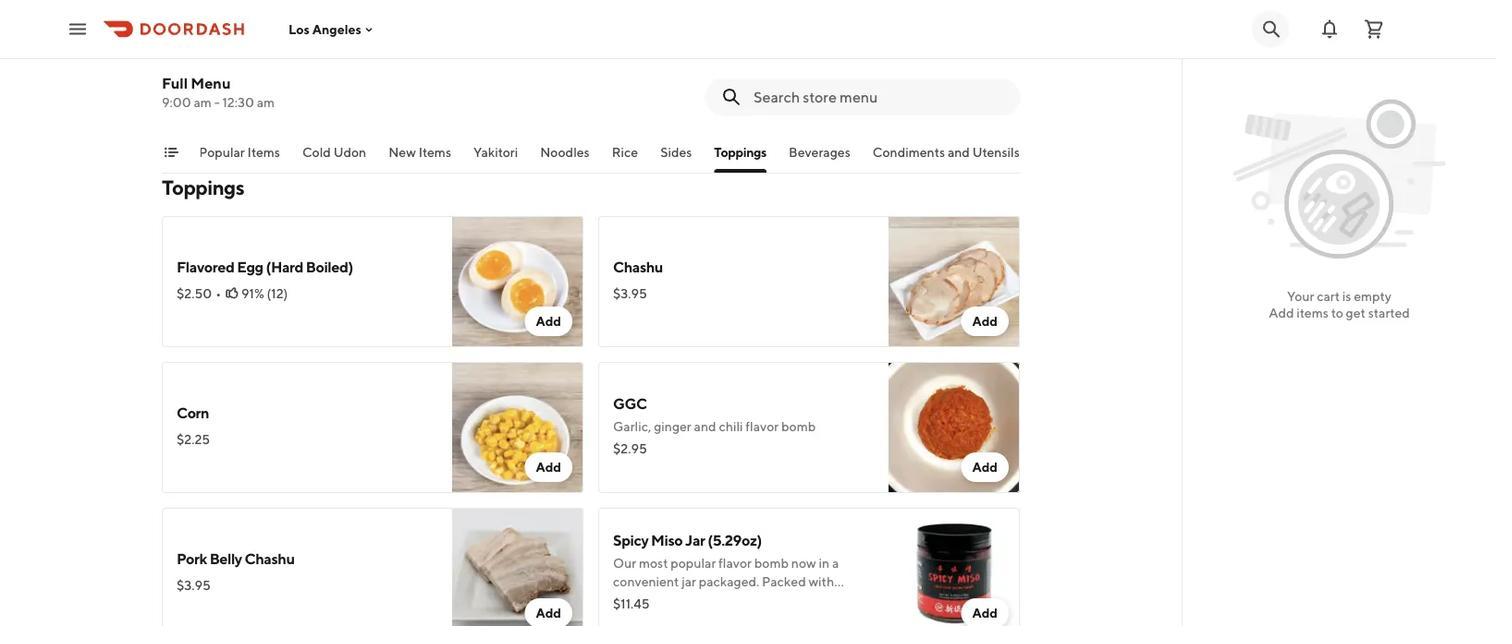 Task type: vqa. For each thing, say whether or not it's contained in the screenshot.
second "ADD" BUTTON from the right
no



Task type: describe. For each thing, give the bounding box(es) containing it.
packaged.
[[699, 575, 759, 590]]

cart
[[1317, 289, 1340, 304]]

condiments
[[873, 145, 945, 160]]

a
[[832, 556, 839, 571]]

add for ggc
[[972, 460, 998, 475]]

wonton
[[297, 48, 342, 63]]

jar
[[682, 575, 696, 590]]

beverages button
[[789, 143, 851, 173]]

los angeles button
[[289, 22, 376, 37]]

1 vertical spatial ground
[[823, 57, 866, 72]]

yakitori button
[[473, 143, 518, 173]]

ggc
[[613, 395, 647, 413]]

noodles button
[[540, 143, 590, 173]]

cold
[[302, 145, 331, 160]]

sriracha,
[[712, 57, 761, 72]]

add button for chashu
[[961, 307, 1009, 337]]

add for flavored egg (hard boiled)
[[536, 314, 561, 329]]

pork belly chashu
[[177, 551, 295, 568]]

ggc garlic, ginger and chili flavor bomb $2.95
[[613, 395, 816, 457]]

any
[[678, 612, 699, 627]]

menu
[[191, 74, 231, 92]]

Item Search search field
[[754, 87, 1005, 107]]

flavored egg (hard boiled)
[[177, 258, 353, 276]]

0 horizontal spatial chashu
[[245, 551, 295, 568]]

pork wonton image
[[452, 0, 584, 122]]

jar
[[685, 532, 705, 550]]

notification bell image
[[1319, 18, 1341, 40]]

filling.
[[374, 48, 409, 63]]

topped
[[685, 38, 728, 54]]

mayo
[[764, 57, 796, 72]]

get
[[1346, 306, 1366, 321]]

corn image
[[452, 362, 584, 494]]

now
[[791, 556, 816, 571]]

egg
[[237, 258, 263, 276]]

flavor inside spicy miso jar (5.29oz) our most popular flavor bomb now in a convenient jar packaged. packed with spices, this miso blend adds an umami depth perfect for any dish.
[[719, 556, 752, 571]]

cheese,
[[665, 57, 710, 72]]

with inside spicy miso jar (5.29oz) our most popular flavor bomb now in a convenient jar packaged. packed with spices, this miso blend adds an umami depth perfect for any dish.
[[809, 575, 834, 590]]

add button for spicy miso jar (5.29oz)
[[961, 599, 1009, 627]]

•
[[216, 286, 221, 301]]

most
[[639, 556, 668, 571]]

with inside french fries topped with seasoned ground chicken, cheese, sriracha, mayo and ground laver
[[730, 38, 756, 54]]

$11.45
[[613, 597, 650, 612]]

fries
[[657, 38, 682, 54]]

$3.95 for pork belly chashu
[[177, 578, 211, 594]]

(hard
[[266, 258, 303, 276]]

garlic,
[[613, 419, 651, 435]]

rice button
[[612, 143, 638, 173]]

and inside ggc garlic, ginger and chili flavor bomb $2.95
[[694, 419, 716, 435]]

for
[[659, 612, 675, 627]]

los
[[289, 22, 310, 37]]

full menu 9:00 am - 12:30 am
[[162, 74, 275, 110]]

boiled)
[[306, 258, 353, 276]]

yakitori
[[473, 145, 518, 160]]

pork wonton 7 pieces. deep-fried wonton pork filling. $8.45
[[177, 24, 409, 85]]

popular items button
[[199, 143, 280, 173]]

add button for corn
[[525, 453, 572, 483]]

an
[[776, 593, 791, 608]]

9:00
[[162, 95, 191, 110]]

angeles
[[312, 22, 361, 37]]

$2.95
[[613, 442, 647, 457]]

pork
[[344, 48, 371, 63]]

beverages
[[789, 145, 851, 160]]

popular items
[[199, 145, 280, 160]]

add button for ggc
[[961, 453, 1009, 483]]

flavor inside ggc garlic, ginger and chili flavor bomb $2.95
[[746, 419, 779, 435]]

0 items, open order cart image
[[1363, 18, 1385, 40]]

umami
[[793, 593, 833, 608]]

12:30
[[222, 95, 254, 110]]

depth
[[836, 593, 871, 608]]

bomb inside spicy miso jar (5.29oz) our most popular flavor bomb now in a convenient jar packaged. packed with spices, this miso blend adds an umami depth perfect for any dish.
[[754, 556, 789, 571]]

to
[[1331, 306, 1343, 321]]

fried
[[267, 48, 295, 63]]

is
[[1343, 289, 1351, 304]]

popular
[[671, 556, 716, 571]]

this
[[655, 593, 676, 608]]

1 horizontal spatial chashu
[[613, 258, 663, 276]]

-
[[214, 95, 220, 110]]

packed
[[762, 575, 806, 590]]

show menu categories image
[[164, 145, 178, 160]]

new
[[389, 145, 416, 160]]

sides button
[[660, 143, 692, 173]]

deep-
[[229, 48, 267, 63]]

spices,
[[613, 593, 652, 608]]



Task type: locate. For each thing, give the bounding box(es) containing it.
0 vertical spatial pork
[[177, 24, 207, 41]]

2 pork from the top
[[177, 551, 207, 568]]

laver
[[613, 75, 642, 91]]

open menu image
[[67, 18, 89, 40]]

am
[[194, 95, 212, 110], [257, 95, 275, 110]]

new items
[[389, 145, 451, 160]]

$2.25
[[177, 432, 210, 448]]

pork for pork wonton 7 pieces. deep-fried wonton pork filling. $8.45
[[177, 24, 207, 41]]

french
[[613, 38, 655, 54]]

am left -
[[194, 95, 212, 110]]

pork left belly
[[177, 551, 207, 568]]

pieces.
[[186, 48, 227, 63]]

1 vertical spatial toppings
[[162, 176, 244, 200]]

full
[[162, 74, 188, 92]]

sides
[[660, 145, 692, 160]]

ggc image
[[889, 362, 1020, 494]]

add button for pork belly chashu
[[525, 599, 572, 627]]

add button
[[525, 307, 572, 337], [961, 307, 1009, 337], [525, 453, 572, 483], [961, 453, 1009, 483], [525, 599, 572, 627], [961, 599, 1009, 627]]

pork
[[177, 24, 207, 41], [177, 551, 207, 568]]

french fries topped with seasoned ground chicken, cheese, sriracha, mayo and ground laver
[[613, 38, 866, 91]]

los angeles
[[289, 22, 361, 37]]

flavored
[[177, 258, 234, 276]]

1 vertical spatial chashu
[[245, 551, 295, 568]]

0 horizontal spatial and
[[694, 419, 716, 435]]

91%
[[241, 286, 264, 301]]

with up sriracha,
[[730, 38, 756, 54]]

adds
[[746, 593, 774, 608]]

toppings right sides
[[714, 145, 767, 160]]

1 horizontal spatial with
[[809, 575, 834, 590]]

chicken,
[[613, 57, 662, 72]]

1 horizontal spatial $3.95
[[613, 286, 647, 301]]

1 items from the left
[[247, 145, 280, 160]]

toppings
[[714, 145, 767, 160], [162, 176, 244, 200]]

$2.50
[[177, 286, 212, 301]]

(12)
[[267, 286, 288, 301]]

popular
[[199, 145, 245, 160]]

spicy miso jar (5.29oz) our most popular flavor bomb now in a convenient jar packaged. packed with spices, this miso blend adds an umami depth perfect for any dish.
[[613, 532, 871, 627]]

1 horizontal spatial toppings
[[714, 145, 767, 160]]

add for corn
[[536, 460, 561, 475]]

0 horizontal spatial toppings
[[162, 176, 244, 200]]

and left utensils
[[948, 145, 970, 160]]

0 horizontal spatial am
[[194, 95, 212, 110]]

2 am from the left
[[257, 95, 275, 110]]

0 vertical spatial ground
[[817, 38, 859, 54]]

condiments and utensils button
[[873, 143, 1020, 173]]

0 vertical spatial toppings
[[714, 145, 767, 160]]

cold udon
[[302, 145, 366, 160]]

add
[[1269, 306, 1294, 321], [536, 314, 561, 329], [972, 314, 998, 329], [536, 460, 561, 475], [972, 460, 998, 475], [536, 606, 561, 621], [972, 606, 998, 621]]

spicy miso jar (5.29oz) image
[[889, 509, 1020, 627]]

pork for pork belly chashu
[[177, 551, 207, 568]]

add inside your cart is empty add items to get started
[[1269, 306, 1294, 321]]

pork up 7 at the left top
[[177, 24, 207, 41]]

bomb inside ggc garlic, ginger and chili flavor bomb $2.95
[[781, 419, 816, 435]]

utensils
[[973, 145, 1020, 160]]

pork belly chashu image
[[452, 509, 584, 627]]

1 am from the left
[[194, 95, 212, 110]]

items
[[1297, 306, 1329, 321]]

started
[[1368, 306, 1410, 321]]

add button for flavored egg (hard boiled)
[[525, 307, 572, 337]]

bomb right chili
[[781, 419, 816, 435]]

wonton
[[210, 24, 263, 41]]

cold udon button
[[302, 143, 366, 173]]

0 horizontal spatial items
[[247, 145, 280, 160]]

0 vertical spatial flavor
[[746, 419, 779, 435]]

chashu image
[[889, 216, 1020, 348]]

0 vertical spatial $3.95
[[613, 286, 647, 301]]

perfect
[[613, 612, 656, 627]]

dish.
[[701, 612, 729, 627]]

bomb
[[781, 419, 816, 435], [754, 556, 789, 571]]

ground right seasoned
[[817, 38, 859, 54]]

with
[[730, 38, 756, 54], [809, 575, 834, 590]]

and inside french fries topped with seasoned ground chicken, cheese, sriracha, mayo and ground laver
[[798, 57, 821, 72]]

91% (12)
[[241, 286, 288, 301]]

items right "new"
[[419, 145, 451, 160]]

blend
[[709, 593, 743, 608]]

$3.95 for chashu
[[613, 286, 647, 301]]

condiments and utensils
[[873, 145, 1020, 160]]

0 vertical spatial chashu
[[613, 258, 663, 276]]

ground
[[817, 38, 859, 54], [823, 57, 866, 72]]

2 horizontal spatial and
[[948, 145, 970, 160]]

spicy
[[613, 532, 649, 550]]

ginger
[[654, 419, 691, 435]]

convenient
[[613, 575, 679, 590]]

and down seasoned
[[798, 57, 821, 72]]

1 vertical spatial and
[[948, 145, 970, 160]]

new items button
[[389, 143, 451, 173]]

udon
[[334, 145, 366, 160]]

ground up item search search field
[[823, 57, 866, 72]]

2 items from the left
[[419, 145, 451, 160]]

1 horizontal spatial items
[[419, 145, 451, 160]]

flavored egg (hard boiled) image
[[452, 216, 584, 348]]

1 vertical spatial bomb
[[754, 556, 789, 571]]

with down in
[[809, 575, 834, 590]]

miso
[[651, 532, 683, 550]]

pork inside pork wonton 7 pieces. deep-fried wonton pork filling. $8.45
[[177, 24, 207, 41]]

miso
[[679, 593, 707, 608]]

0 horizontal spatial $3.95
[[177, 578, 211, 594]]

flavor up packaged.
[[719, 556, 752, 571]]

1 horizontal spatial and
[[798, 57, 821, 72]]

noodles
[[540, 145, 590, 160]]

corn
[[177, 405, 209, 422]]

add for spicy miso jar (5.29oz)
[[972, 606, 998, 621]]

add for chashu
[[972, 314, 998, 329]]

0 vertical spatial bomb
[[781, 419, 816, 435]]

items right popular
[[247, 145, 280, 160]]

0 vertical spatial and
[[798, 57, 821, 72]]

bomb up packed
[[754, 556, 789, 571]]

in
[[819, 556, 830, 571]]

am right 12:30
[[257, 95, 275, 110]]

1 vertical spatial pork
[[177, 551, 207, 568]]

seasoned
[[759, 38, 814, 54]]

and left chili
[[694, 419, 716, 435]]

empty
[[1354, 289, 1392, 304]]

$3.95
[[613, 286, 647, 301], [177, 578, 211, 594]]

spicy soboro fries image
[[889, 0, 1020, 122]]

0 vertical spatial with
[[730, 38, 756, 54]]

items for new items
[[419, 145, 451, 160]]

1 vertical spatial flavor
[[719, 556, 752, 571]]

0 horizontal spatial with
[[730, 38, 756, 54]]

your
[[1287, 289, 1314, 304]]

(5.29oz)
[[708, 532, 762, 550]]

1 vertical spatial $3.95
[[177, 578, 211, 594]]

2 vertical spatial and
[[694, 419, 716, 435]]

7
[[177, 48, 183, 63]]

flavor right chili
[[746, 419, 779, 435]]

items for popular items
[[247, 145, 280, 160]]

items
[[247, 145, 280, 160], [419, 145, 451, 160]]

belly
[[210, 551, 242, 568]]

1 pork from the top
[[177, 24, 207, 41]]

$8.45
[[177, 70, 211, 85]]

and inside condiments and utensils button
[[948, 145, 970, 160]]

our
[[613, 556, 636, 571]]

add for pork belly chashu
[[536, 606, 561, 621]]

$2.50 •
[[177, 286, 221, 301]]

toppings down popular
[[162, 176, 244, 200]]

1 vertical spatial with
[[809, 575, 834, 590]]

1 horizontal spatial am
[[257, 95, 275, 110]]



